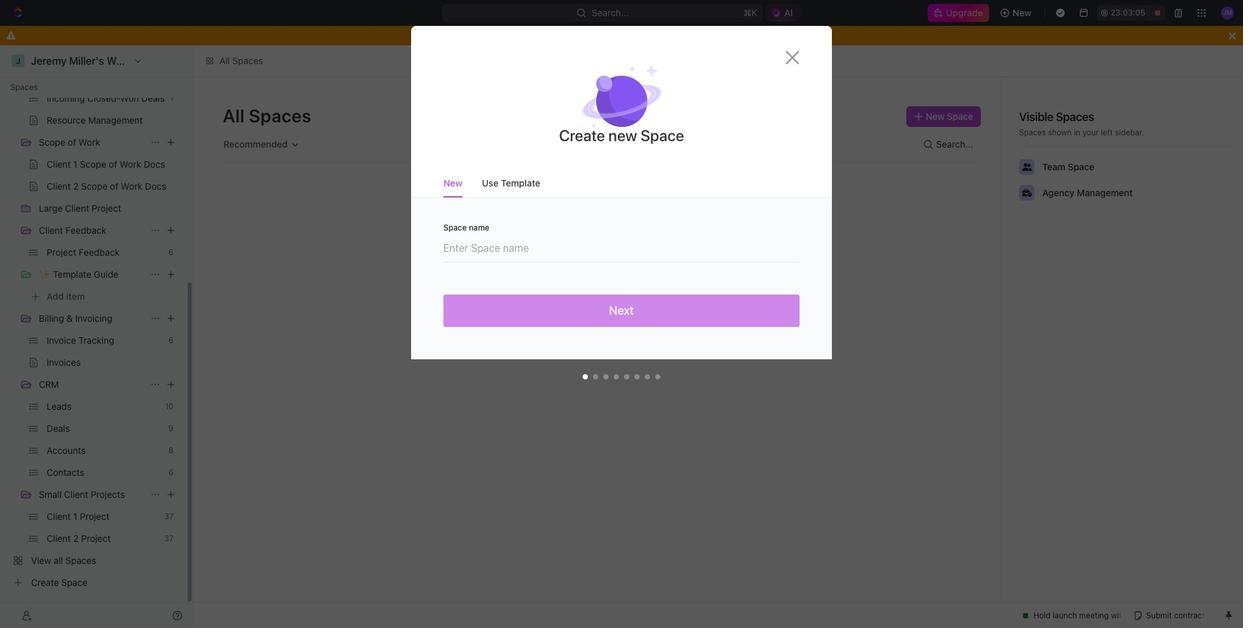 Task type: describe. For each thing, give the bounding box(es) containing it.
new for space
[[926, 111, 945, 122]]

user group image
[[1022, 163, 1032, 171]]

all spaces joined
[[571, 285, 633, 295]]

client feedback link
[[39, 220, 145, 241]]

projects
[[91, 489, 125, 500]]

billing
[[39, 313, 64, 324]]

scope
[[39, 137, 65, 148]]

create new space
[[559, 126, 684, 144]]

sidebar navigation
[[0, 0, 194, 628]]

upgrade
[[946, 7, 983, 18]]

feedback
[[65, 225, 106, 236]]

joined
[[611, 285, 633, 295]]

new space button
[[906, 106, 981, 127]]

0 vertical spatial all
[[219, 55, 230, 66]]

visible spaces spaces shown in your left sidebar.
[[1019, 110, 1144, 137]]

crm link
[[39, 374, 145, 395]]

shown
[[1048, 128, 1072, 137]]

template for use
[[501, 177, 540, 188]]

new for new button at the right top of the page
[[1013, 7, 1032, 18]]

client inside client feedback link
[[39, 225, 63, 236]]

space up agency management
[[1068, 161, 1094, 172]]

name
[[469, 223, 489, 232]]

0 vertical spatial all spaces
[[219, 55, 263, 66]]

search... button
[[918, 134, 981, 155]]

small client projects
[[39, 489, 125, 500]]

23:03:05 button
[[1097, 5, 1165, 21]]

space left name
[[443, 223, 467, 232]]

0 vertical spatial search...
[[592, 7, 629, 18]]

client feedback
[[39, 225, 106, 236]]

template for ✨
[[53, 269, 91, 280]]

✨ template guide link
[[39, 264, 145, 285]]

agency management
[[1042, 187, 1133, 198]]

space inside button
[[947, 111, 973, 122]]

✨
[[39, 269, 51, 280]]

⌘k
[[744, 7, 758, 18]]

work
[[79, 137, 100, 148]]

team space
[[1042, 161, 1094, 172]]

invoicing
[[75, 313, 112, 324]]

tree inside sidebar navigation
[[5, 0, 181, 593]]

next button
[[443, 295, 800, 327]]

upgrade link
[[928, 4, 989, 22]]

client inside small client projects link
[[64, 489, 88, 500]]

use
[[482, 177, 499, 188]]

new inside the create new space dialog
[[443, 177, 463, 188]]

space right new on the top of the page
[[641, 126, 684, 144]]

create new space dialog
[[411, 26, 832, 392]]

✨ template guide
[[39, 269, 118, 280]]



Task type: locate. For each thing, give the bounding box(es) containing it.
0 vertical spatial template
[[501, 177, 540, 188]]

new left use
[[443, 177, 463, 188]]

tree
[[5, 0, 181, 593]]

business time image
[[1022, 189, 1032, 197]]

template
[[501, 177, 540, 188], [53, 269, 91, 280]]

search... inside button
[[936, 139, 973, 150]]

scope of work
[[39, 137, 100, 148]]

new inside new space button
[[926, 111, 945, 122]]

space name
[[443, 223, 489, 232]]

billing & invoicing link
[[39, 308, 145, 329]]

small client projects link
[[39, 484, 145, 505]]

next
[[609, 304, 634, 317]]

search...
[[592, 7, 629, 18], [936, 139, 973, 150]]

sidebar.
[[1115, 128, 1144, 137]]

23:03:05
[[1111, 8, 1145, 17]]

1 vertical spatial new
[[926, 111, 945, 122]]

space up "search..." button
[[947, 111, 973, 122]]

your
[[1083, 128, 1099, 137]]

1 vertical spatial template
[[53, 269, 91, 280]]

space
[[947, 111, 973, 122], [641, 126, 684, 144], [1068, 161, 1094, 172], [443, 223, 467, 232]]

1 horizontal spatial search...
[[936, 139, 973, 150]]

template inside tree
[[53, 269, 91, 280]]

new
[[608, 126, 637, 144]]

spaces
[[232, 55, 263, 66], [10, 82, 38, 92], [249, 105, 311, 126], [1056, 110, 1094, 124], [1019, 128, 1046, 137], [582, 285, 609, 295]]

billing & invoicing
[[39, 313, 112, 324]]

2 vertical spatial new
[[443, 177, 463, 188]]

1 horizontal spatial client
[[64, 489, 88, 500]]

template right ✨
[[53, 269, 91, 280]]

2 horizontal spatial new
[[1013, 7, 1032, 18]]

agency
[[1042, 187, 1074, 198]]

1 vertical spatial search...
[[936, 139, 973, 150]]

&
[[66, 313, 73, 324]]

management
[[1077, 187, 1133, 198]]

client left feedback
[[39, 225, 63, 236]]

0 horizontal spatial search...
[[592, 7, 629, 18]]

0 horizontal spatial template
[[53, 269, 91, 280]]

1 vertical spatial client
[[64, 489, 88, 500]]

new right upgrade
[[1013, 7, 1032, 18]]

0 horizontal spatial new
[[443, 177, 463, 188]]

0 vertical spatial new
[[1013, 7, 1032, 18]]

template inside the create new space dialog
[[501, 177, 540, 188]]

all
[[219, 55, 230, 66], [223, 105, 245, 126], [571, 285, 580, 295]]

1 horizontal spatial template
[[501, 177, 540, 188]]

all spaces
[[219, 55, 263, 66], [223, 105, 311, 126]]

in
[[1074, 128, 1080, 137]]

left
[[1101, 128, 1113, 137]]

spaces inside sidebar navigation
[[10, 82, 38, 92]]

crm
[[39, 379, 59, 390]]

1 vertical spatial all spaces
[[223, 105, 311, 126]]

new button
[[995, 3, 1039, 23]]

0 vertical spatial client
[[39, 225, 63, 236]]

2 vertical spatial all
[[571, 285, 580, 295]]

team
[[1042, 161, 1065, 172]]

client right small
[[64, 489, 88, 500]]

new
[[1013, 7, 1032, 18], [926, 111, 945, 122], [443, 177, 463, 188]]

create
[[559, 126, 605, 144]]

guide
[[94, 269, 118, 280]]

new inside new button
[[1013, 7, 1032, 18]]

of
[[68, 137, 76, 148]]

0 horizontal spatial client
[[39, 225, 63, 236]]

visible
[[1019, 110, 1053, 124]]

client
[[39, 225, 63, 236], [64, 489, 88, 500]]

new up "search..." button
[[926, 111, 945, 122]]

new space
[[926, 111, 973, 122]]

scope of work link
[[39, 132, 145, 153]]

template right use
[[501, 177, 540, 188]]

Enter Space na﻿me text field
[[443, 232, 800, 262]]

use template
[[482, 177, 540, 188]]

1 vertical spatial all
[[223, 105, 245, 126]]

1 horizontal spatial new
[[926, 111, 945, 122]]

tree containing scope of work
[[5, 0, 181, 593]]

small
[[39, 489, 62, 500]]



Task type: vqa. For each thing, say whether or not it's contained in the screenshot.
middle Docs
no



